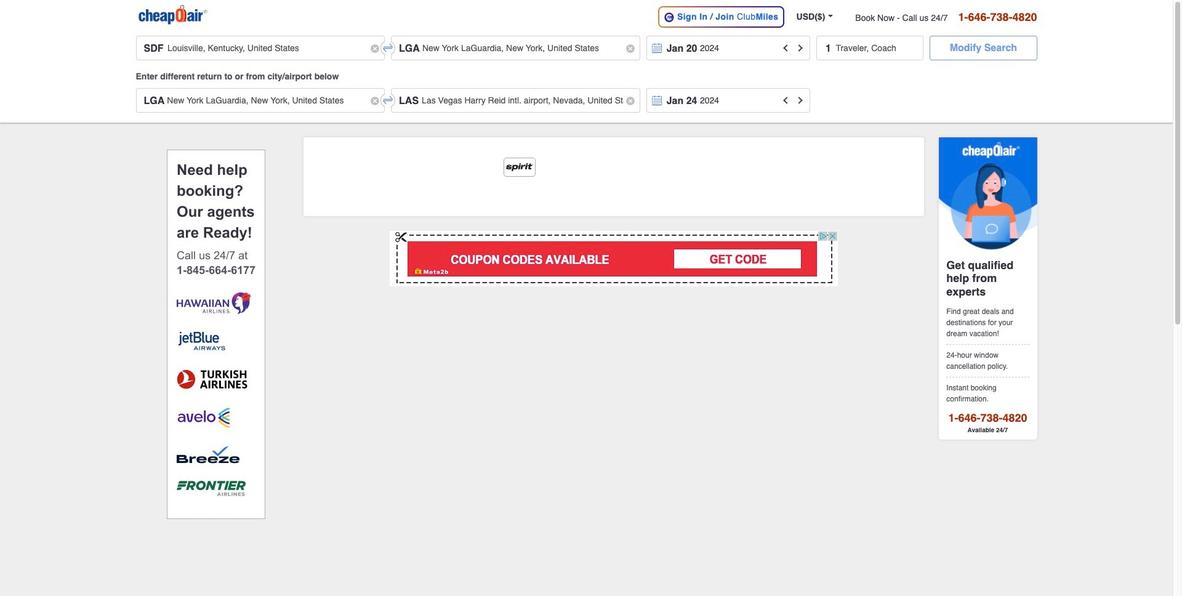 Task type: describe. For each thing, give the bounding box(es) containing it.
departure date text field for the where to? lga - new york laguardia, new york, united states field
[[647, 36, 811, 60]]

0 horizontal spatial advertisement element
[[167, 150, 265, 519]]

Where from? LGA - New York LaGuardia, New York, United States field
[[136, 88, 385, 113]]

1 horizontal spatial advertisement element
[[390, 231, 838, 287]]

Where to? LAS - Las Vegas Harry Reid intl. airport, Nevada, United States field
[[391, 88, 641, 113]]



Task type: locate. For each thing, give the bounding box(es) containing it.
Where from? SDF - Louisville, Kentucky, United States field
[[136, 36, 385, 60]]

Departure Date text field
[[647, 36, 811, 60], [647, 88, 811, 113]]

clubmilelogo image
[[664, 12, 675, 23]]

departure date text field for where to? las - las vegas harry reid intl. airport, nevada, united states field
[[647, 88, 811, 113]]

2 departure date text field from the top
[[647, 88, 811, 113]]

1 vertical spatial departure date text field
[[647, 88, 811, 113]]

None button
[[931, 36, 1038, 60]]

traveler element
[[817, 36, 924, 60]]

advertisement element
[[167, 150, 265, 519], [390, 231, 838, 287]]

0 vertical spatial departure date text field
[[647, 36, 811, 60]]

Selected 1 traveler with Coach Class field
[[817, 36, 924, 60]]

Where to? LGA - New York LaGuardia, New York, United States field
[[391, 36, 641, 60]]

1 departure date text field from the top
[[647, 36, 811, 60]]



Task type: vqa. For each thing, say whether or not it's contained in the screenshot.
Where to? LGA - New York LaGuardia, New York, United States field's Departure Date TEXT FIELD
yes



